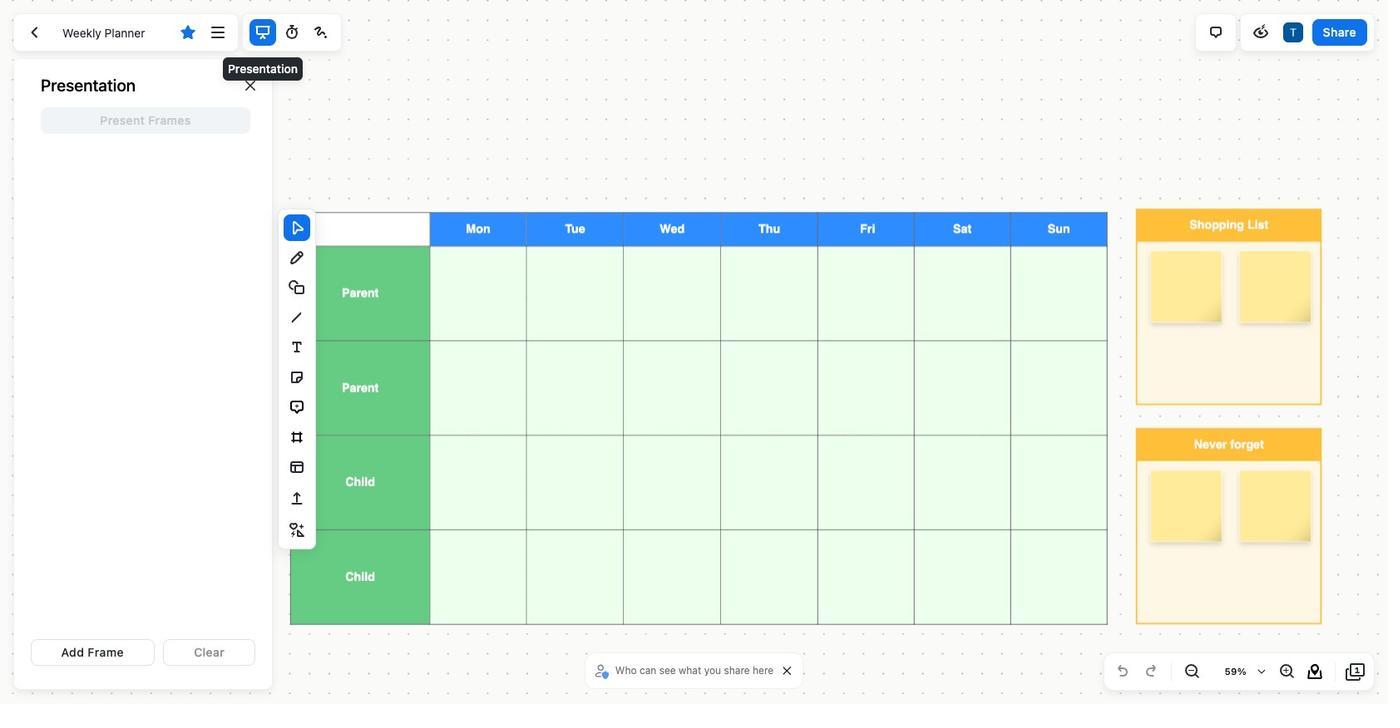 Task type: describe. For each thing, give the bounding box(es) containing it.
more options image
[[208, 22, 228, 42]]

zoom in image
[[1277, 662, 1297, 682]]

59
[[1225, 666, 1237, 677]]

frame
[[88, 645, 124, 660]]

dashboard image
[[24, 22, 44, 42]]

you
[[704, 665, 721, 677]]

add
[[61, 645, 84, 660]]

mini map image
[[1305, 662, 1325, 682]]

add frame
[[61, 645, 124, 660]]

all eyes on me image
[[1251, 22, 1271, 42]]

pages image
[[1346, 662, 1366, 682]]

laser image
[[311, 22, 331, 42]]

who can see what you share here button
[[592, 659, 778, 684]]



Task type: vqa. For each thing, say whether or not it's contained in the screenshot.
Open chat image
no



Task type: locate. For each thing, give the bounding box(es) containing it.
what
[[679, 665, 701, 677]]

can
[[640, 665, 656, 677]]

here
[[753, 665, 774, 677]]

comment panel image
[[1206, 22, 1226, 42]]

see
[[659, 665, 676, 677]]

share button
[[1312, 19, 1367, 46]]

presentation
[[41, 76, 136, 95]]

Document name text field
[[50, 19, 172, 46]]

59 %
[[1225, 666, 1247, 677]]

templates image
[[287, 457, 307, 477]]

share
[[724, 665, 750, 677]]

%
[[1237, 666, 1247, 677]]

share
[[1323, 25, 1357, 39]]

add frame button
[[31, 640, 154, 666]]

who
[[615, 665, 637, 677]]

present image
[[252, 22, 272, 42]]

who can see what you share here
[[615, 665, 774, 677]]

upload image
[[287, 489, 307, 509]]

zoom out image
[[1182, 662, 1202, 682]]

unstar this whiteboard image
[[178, 22, 198, 42]]

more tools image
[[287, 521, 307, 541]]

timer image
[[282, 22, 302, 42]]



